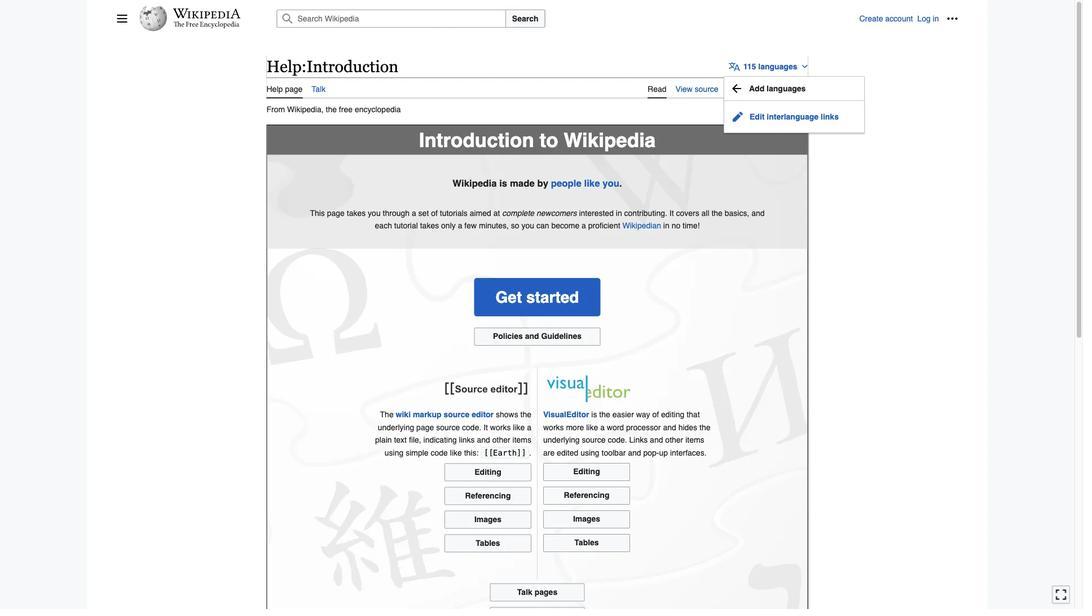 Task type: locate. For each thing, give the bounding box(es) containing it.
0 vertical spatial in
[[933, 14, 939, 23]]

of
[[431, 208, 438, 217], [653, 410, 659, 419]]

links right the page semi-protected image
[[821, 112, 839, 121]]

the right all
[[712, 208, 723, 217]]

free
[[339, 105, 353, 114]]

editing link
[[543, 463, 630, 481], [445, 463, 532, 482]]

0 horizontal spatial images
[[475, 515, 502, 524]]

1 horizontal spatial referencing
[[564, 491, 610, 500]]

history
[[747, 84, 770, 93]]

the
[[326, 105, 337, 114], [712, 208, 723, 217], [521, 410, 532, 419], [599, 410, 610, 419], [700, 423, 711, 432]]

1 vertical spatial of
[[653, 410, 659, 419]]

1 horizontal spatial introduction
[[419, 129, 534, 152]]

images link
[[543, 511, 630, 529], [445, 511, 532, 529]]

. up the proficient
[[620, 178, 622, 189]]

2 help from the top
[[267, 84, 283, 93]]

wiki markup source editor link
[[396, 410, 494, 419]]

editing link for the left referencing link
[[445, 463, 532, 482]]

page for this
[[327, 208, 345, 217]]

shows
[[496, 410, 518, 419]]

0 horizontal spatial editing
[[475, 467, 502, 476]]

0 vertical spatial help
[[267, 57, 302, 76]]

1 vertical spatial help
[[267, 84, 283, 93]]

markup
[[413, 410, 442, 419]]

simple
[[406, 448, 429, 457]]

1 horizontal spatial in
[[664, 221, 670, 230]]

referencing link down 'this:'
[[445, 487, 532, 505]]

tables link for the left referencing link
[[445, 535, 532, 553]]

source down more
[[582, 436, 606, 445]]

0 horizontal spatial takes
[[347, 208, 366, 217]]

log in and more options image
[[947, 13, 958, 24]]

this:
[[464, 448, 479, 457]]

referencing link down edited
[[543, 487, 630, 505]]

1 vertical spatial page
[[327, 208, 345, 217]]

wikipedia is made by people like you .
[[453, 178, 622, 189]]

2 view from the left
[[728, 84, 745, 93]]

1 horizontal spatial wikipedia
[[564, 129, 656, 152]]

images
[[573, 515, 601, 524], [475, 515, 502, 524]]

1 vertical spatial underlying
[[543, 436, 580, 445]]

takes right this
[[347, 208, 366, 217]]

2 horizontal spatial you
[[603, 178, 620, 189]]

up
[[659, 448, 668, 457]]

1 vertical spatial links
[[459, 436, 475, 445]]

languages up add languages
[[759, 62, 798, 71]]

view right read
[[676, 84, 693, 93]]

create account link
[[860, 14, 913, 23]]

1 horizontal spatial editing link
[[543, 463, 630, 481]]

0 vertical spatial code.
[[462, 423, 482, 432]]

2 horizontal spatial in
[[933, 14, 939, 23]]

code. down word
[[608, 436, 627, 445]]

items up interfaces.
[[686, 436, 705, 445]]

1 vertical spatial talk
[[517, 588, 533, 597]]

like down shows
[[513, 423, 525, 432]]

is
[[500, 178, 507, 189], [592, 410, 597, 419]]

introduction to wikipedia
[[419, 129, 656, 152]]

page down markup
[[417, 423, 434, 432]]

items inside "shows the underlying page source code. it works like a plain text file, indicating links and other items using simple code like this:"
[[513, 436, 532, 445]]

1 vertical spatial is
[[592, 410, 597, 419]]

you right so
[[522, 221, 534, 230]]

of right way at the bottom right of page
[[653, 410, 659, 419]]

2 vertical spatial you
[[522, 221, 534, 230]]

talk link
[[312, 78, 326, 97]]

editing down edited
[[574, 467, 600, 476]]

languages up the page semi-protected image
[[767, 84, 806, 93]]

. inside [[earth]] .
[[529, 448, 532, 457]]

you up each
[[368, 208, 381, 217]]

languages for 115 languages
[[759, 62, 798, 71]]

view for view source
[[676, 84, 693, 93]]

basics,
[[725, 208, 750, 217]]

Search search field
[[263, 10, 860, 28]]

and right basics,
[[752, 208, 765, 217]]

a left word
[[601, 423, 605, 432]]

interested in contributing. it covers all the basics, and each tutorial takes only a few minutes, so you can become a proficient
[[375, 208, 765, 230]]

languages inside introduction to wikipedia main content
[[759, 62, 798, 71]]

personal tools navigation
[[860, 10, 962, 28]]

referencing
[[564, 491, 610, 500], [465, 491, 511, 500]]

and inside interested in contributing. it covers all the basics, and each tutorial takes only a few minutes, so you can become a proficient
[[752, 208, 765, 217]]

1 horizontal spatial it
[[670, 208, 674, 217]]

each
[[375, 221, 392, 230]]

0 horizontal spatial wikipedia
[[453, 178, 497, 189]]

0 vertical spatial languages
[[759, 62, 798, 71]]

editing link down edited
[[543, 463, 630, 481]]

0 horizontal spatial you
[[368, 208, 381, 217]]

0 horizontal spatial view
[[676, 84, 693, 93]]

0 horizontal spatial other
[[493, 436, 511, 445]]

the up word
[[599, 410, 610, 419]]

0 horizontal spatial tables link
[[445, 535, 532, 553]]

0 vertical spatial it
[[670, 208, 674, 217]]

policies
[[493, 332, 523, 341]]

you
[[603, 178, 620, 189], [368, 208, 381, 217], [522, 221, 534, 230]]

1 horizontal spatial code.
[[608, 436, 627, 445]]

the free encyclopedia image
[[174, 21, 240, 29]]

wikipedian link
[[623, 221, 661, 230]]

source left view history at the right
[[695, 84, 719, 93]]

links up 'this:'
[[459, 436, 475, 445]]

editing
[[574, 467, 600, 476], [475, 467, 502, 476]]

0 horizontal spatial code.
[[462, 423, 482, 432]]

help for help page
[[267, 84, 283, 93]]

and right policies
[[525, 332, 539, 341]]

1 horizontal spatial other
[[666, 436, 684, 445]]

0 vertical spatial links
[[821, 112, 839, 121]]

a
[[412, 208, 416, 217], [458, 221, 462, 230], [582, 221, 586, 230], [527, 423, 532, 432], [601, 423, 605, 432]]

1 horizontal spatial tables link
[[543, 534, 630, 552]]

1 horizontal spatial underlying
[[543, 436, 580, 445]]

1 horizontal spatial page
[[327, 208, 345, 217]]

it
[[670, 208, 674, 217], [484, 423, 488, 432]]

[[earth]] .
[[484, 448, 532, 458]]

page inside "shows the underlying page source code. it works like a plain text file, indicating links and other items using simple code like this:"
[[417, 423, 434, 432]]

1 horizontal spatial images
[[573, 515, 601, 524]]

in inside "personal tools" navigation
[[933, 14, 939, 23]]

1 vertical spatial it
[[484, 423, 488, 432]]

0 vertical spatial underlying
[[378, 423, 414, 432]]

1 view from the left
[[676, 84, 693, 93]]

it down editor
[[484, 423, 488, 432]]

talk up wikipedia,
[[312, 84, 326, 93]]

1 horizontal spatial takes
[[420, 221, 439, 230]]

a up [[earth]] .
[[527, 423, 532, 432]]

a left few
[[458, 221, 462, 230]]

tools
[[779, 84, 798, 93]]

1 horizontal spatial of
[[653, 410, 659, 419]]

to
[[540, 129, 558, 152]]

tables link
[[543, 534, 630, 552], [445, 535, 532, 553]]

1 other from the left
[[493, 436, 511, 445]]

0 horizontal spatial referencing
[[465, 491, 511, 500]]

0 vertical spatial page
[[285, 84, 303, 93]]

pop-
[[644, 448, 659, 457]]

works inside "shows the underlying page source code. it works like a plain text file, indicating links and other items using simple code like this:"
[[490, 423, 511, 432]]

1 vertical spatial .
[[529, 448, 532, 457]]

using right edited
[[581, 448, 600, 457]]

1 horizontal spatial images link
[[543, 511, 630, 529]]

from
[[267, 105, 285, 114]]

and down links
[[628, 448, 641, 457]]

works down shows
[[490, 423, 511, 432]]

1 items from the left
[[513, 436, 532, 445]]

help for help : introduction
[[267, 57, 302, 76]]

1 vertical spatial takes
[[420, 221, 439, 230]]

1 works from the left
[[490, 423, 511, 432]]

1 horizontal spatial talk
[[517, 588, 533, 597]]

0 horizontal spatial images link
[[445, 511, 532, 529]]

0 vertical spatial is
[[500, 178, 507, 189]]

a down interested
[[582, 221, 586, 230]]

links inside "shows the underlying page source code. it works like a plain text file, indicating links and other items using simple code like this:"
[[459, 436, 475, 445]]

using
[[385, 448, 404, 457], [581, 448, 600, 457]]

underlying up text
[[378, 423, 414, 432]]

view inside view source link
[[676, 84, 693, 93]]

using inside "shows the underlying page source code. it works like a plain text file, indicating links and other items using simple code like this:"
[[385, 448, 404, 457]]

the inside interested in contributing. it covers all the basics, and each tutorial takes only a few minutes, so you can become a proficient
[[712, 208, 723, 217]]

0 horizontal spatial .
[[529, 448, 532, 457]]

1 horizontal spatial editing
[[574, 467, 600, 476]]

account
[[886, 14, 913, 23]]

2 vertical spatial page
[[417, 423, 434, 432]]

2 items from the left
[[686, 436, 705, 445]]

view
[[676, 84, 693, 93], [728, 84, 745, 93]]

is down wikipedia:visualeditor/user guide image
[[592, 410, 597, 419]]

code. inside is the easier way of editing that works more like a word processor and hides the underlying source code. links and other items are edited using toolbar and pop-up interfaces.
[[608, 436, 627, 445]]

it up no in the top right of the page
[[670, 208, 674, 217]]

2 works from the left
[[543, 423, 564, 432]]

0 vertical spatial introduction
[[307, 57, 399, 76]]

0 horizontal spatial using
[[385, 448, 404, 457]]

more
[[566, 423, 584, 432]]

1 horizontal spatial items
[[686, 436, 705, 445]]

.
[[620, 178, 622, 189], [529, 448, 532, 457]]

view source
[[676, 84, 719, 93]]

1 using from the left
[[385, 448, 404, 457]]

page right this
[[327, 208, 345, 217]]

other
[[493, 436, 511, 445], [666, 436, 684, 445]]

2 using from the left
[[581, 448, 600, 457]]

code. down editor
[[462, 423, 482, 432]]

editing link for the right referencing link
[[543, 463, 630, 481]]

talk left pages
[[517, 588, 533, 597]]

help up 'help page' link
[[267, 57, 302, 76]]

1 horizontal spatial view
[[728, 84, 745, 93]]

edit interlanguage links button
[[729, 108, 843, 126]]

like right more
[[586, 423, 598, 432]]

0 vertical spatial talk
[[312, 84, 326, 93]]

of inside is the easier way of editing that works more like a word processor and hides the underlying source code. links and other items are edited using toolbar and pop-up interfaces.
[[653, 410, 659, 419]]

log in link
[[918, 14, 939, 23]]

the right shows
[[521, 410, 532, 419]]

images link for the tables link for the right referencing link
[[543, 511, 630, 529]]

0 horizontal spatial page
[[285, 84, 303, 93]]

editing for editing link corresponding to the left referencing link
[[475, 467, 502, 476]]

view history
[[728, 84, 770, 93]]

other inside is the easier way of editing that works more like a word processor and hides the underlying source code. links and other items are edited using toolbar and pop-up interfaces.
[[666, 436, 684, 445]]

0 horizontal spatial introduction
[[307, 57, 399, 76]]

0 horizontal spatial works
[[490, 423, 511, 432]]

of right set
[[431, 208, 438, 217]]

0 horizontal spatial underlying
[[378, 423, 414, 432]]

1 horizontal spatial referencing link
[[543, 487, 630, 505]]

page for help
[[285, 84, 303, 93]]

referencing down 'this:'
[[465, 491, 511, 500]]

proficient
[[588, 221, 621, 230]]

1 vertical spatial languages
[[767, 84, 806, 93]]

help page link
[[267, 78, 303, 99]]

other up up
[[666, 436, 684, 445]]

1 vertical spatial code.
[[608, 436, 627, 445]]

view for view history
[[728, 84, 745, 93]]

items
[[513, 436, 532, 445], [686, 436, 705, 445]]

1 horizontal spatial using
[[581, 448, 600, 457]]

1 horizontal spatial you
[[522, 221, 534, 230]]

1 horizontal spatial is
[[592, 410, 597, 419]]

is inside is the easier way of editing that works more like a word processor and hides the underlying source code. links and other items are edited using toolbar and pop-up interfaces.
[[592, 410, 597, 419]]

0 horizontal spatial links
[[459, 436, 475, 445]]

is left made in the top of the page
[[500, 178, 507, 189]]

page up wikipedia,
[[285, 84, 303, 93]]

view left add
[[728, 84, 745, 93]]

in up the proficient
[[616, 208, 622, 217]]

interested
[[579, 208, 614, 217]]

items up [[earth]] .
[[513, 436, 532, 445]]

1 vertical spatial in
[[616, 208, 622, 217]]

items inside is the easier way of editing that works more like a word processor and hides the underlying source code. links and other items are edited using toolbar and pop-up interfaces.
[[686, 436, 705, 445]]

links
[[630, 436, 648, 445]]

. left the are in the bottom right of the page
[[529, 448, 532, 457]]

can
[[537, 221, 549, 230]]

source
[[695, 84, 719, 93], [444, 410, 470, 419], [436, 423, 460, 432], [582, 436, 606, 445]]

source down wiki markup source editor link
[[436, 423, 460, 432]]

view inside view history link
[[728, 84, 745, 93]]

in left no in the top right of the page
[[664, 221, 670, 230]]

1 horizontal spatial tables
[[575, 538, 599, 547]]

2 vertical spatial in
[[664, 221, 670, 230]]

in right log on the right top of the page
[[933, 14, 939, 23]]

:
[[302, 57, 307, 76]]

that
[[687, 410, 700, 419]]

takes down set
[[420, 221, 439, 230]]

images link for the tables link related to the left referencing link
[[445, 511, 532, 529]]

in inside interested in contributing. it covers all the basics, and each tutorial takes only a few minutes, so you can become a proficient
[[616, 208, 622, 217]]

editing down 'this:'
[[475, 467, 502, 476]]

0 horizontal spatial of
[[431, 208, 438, 217]]

add
[[749, 84, 765, 93]]

using down text
[[385, 448, 404, 457]]

editing link down 'this:'
[[445, 463, 532, 482]]

the wiki markup source editor
[[380, 410, 494, 419]]

1 horizontal spatial links
[[821, 112, 839, 121]]

editing for the right referencing link editing link
[[574, 467, 600, 476]]

0 vertical spatial .
[[620, 178, 622, 189]]

and up 'this:'
[[477, 436, 490, 445]]

0 horizontal spatial in
[[616, 208, 622, 217]]

and inside "shows the underlying page source code. it works like a plain text file, indicating links and other items using simple code like this:"
[[477, 436, 490, 445]]

talk
[[312, 84, 326, 93], [517, 588, 533, 597]]

page inside 'help page' link
[[285, 84, 303, 93]]

works
[[490, 423, 511, 432], [543, 423, 564, 432]]

0 horizontal spatial is
[[500, 178, 507, 189]]

edited
[[557, 448, 579, 457]]

works down visualeditor
[[543, 423, 564, 432]]

2 horizontal spatial page
[[417, 423, 434, 432]]

add languages
[[749, 84, 806, 93]]

you up interested
[[603, 178, 620, 189]]

help up 'from'
[[267, 84, 283, 93]]

0 horizontal spatial it
[[484, 423, 488, 432]]

like inside is the easier way of editing that works more like a word processor and hides the underlying source code. links and other items are edited using toolbar and pop-up interfaces.
[[586, 423, 598, 432]]

search button
[[506, 10, 545, 28]]

referencing down edited
[[564, 491, 610, 500]]

1 horizontal spatial works
[[543, 423, 564, 432]]

time!
[[683, 221, 700, 230]]

other up [[earth]]
[[493, 436, 511, 445]]

0 vertical spatial takes
[[347, 208, 366, 217]]

referencing link
[[543, 487, 630, 505], [445, 487, 532, 505]]

images for images link associated with the tables link for the right referencing link
[[573, 515, 601, 524]]

1 help from the top
[[267, 57, 302, 76]]

0 horizontal spatial talk
[[312, 84, 326, 93]]

0 horizontal spatial items
[[513, 436, 532, 445]]

1 horizontal spatial .
[[620, 178, 622, 189]]

edit
[[750, 112, 765, 121]]

0 vertical spatial of
[[431, 208, 438, 217]]

0 horizontal spatial editing link
[[445, 463, 532, 482]]

toolbar
[[602, 448, 626, 457]]

0 horizontal spatial tables
[[476, 539, 500, 548]]

works inside is the easier way of editing that works more like a word processor and hides the underlying source code. links and other items are edited using toolbar and pop-up interfaces.
[[543, 423, 564, 432]]

2 other from the left
[[666, 436, 684, 445]]

and inside "link"
[[525, 332, 539, 341]]

page
[[285, 84, 303, 93], [327, 208, 345, 217], [417, 423, 434, 432]]

wikipedian in no time!
[[623, 221, 700, 230]]

underlying up edited
[[543, 436, 580, 445]]

wikipedia:visualeditor/user guide image
[[543, 373, 634, 405]]



Task type: vqa. For each thing, say whether or not it's contained in the screenshot.
topmost Foreign
no



Task type: describe. For each thing, give the bounding box(es) containing it.
language progressive image
[[729, 61, 740, 72]]

0 vertical spatial you
[[603, 178, 620, 189]]

help : introduction
[[267, 57, 399, 76]]

tutorial
[[394, 221, 418, 230]]

like right the people
[[584, 178, 600, 189]]

page semi-protected image
[[797, 104, 808, 115]]

source inside is the easier way of editing that works more like a word processor and hides the underlying source code. links and other items are edited using toolbar and pop-up interfaces.
[[582, 436, 606, 445]]

code. inside "shows the underlying page source code. it works like a plain text file, indicating links and other items using simple code like this:"
[[462, 423, 482, 432]]

115 languages
[[744, 62, 798, 71]]

code
[[431, 448, 448, 457]]

complete
[[502, 208, 534, 217]]

set
[[419, 208, 429, 217]]

wiki
[[396, 410, 411, 419]]

contributing.
[[624, 208, 668, 217]]

started
[[527, 288, 579, 307]]

help:wikitext image
[[441, 373, 532, 405]]

encyclopedia
[[355, 105, 401, 114]]

get started link
[[474, 278, 601, 317]]

file,
[[409, 436, 421, 445]]

newcomers
[[537, 208, 577, 217]]

by
[[537, 178, 549, 189]]

all
[[702, 208, 710, 217]]

1 vertical spatial wikipedia
[[453, 178, 497, 189]]

0 horizontal spatial referencing link
[[445, 487, 532, 505]]

text
[[394, 436, 407, 445]]

so
[[511, 221, 520, 230]]

it inside interested in contributing. it covers all the basics, and each tutorial takes only a few minutes, so you can become a proficient
[[670, 208, 674, 217]]

the right hides
[[700, 423, 711, 432]]

it inside "shows the underlying page source code. it works like a plain text file, indicating links and other items using simple code like this:"
[[484, 423, 488, 432]]

log
[[918, 14, 931, 23]]

takes inside interested in contributing. it covers all the basics, and each tutorial takes only a few minutes, so you can become a proficient
[[420, 221, 439, 230]]

referencing for the left referencing link
[[465, 491, 511, 500]]

plain
[[375, 436, 392, 445]]

help page
[[267, 84, 303, 93]]

create account log in
[[860, 14, 939, 23]]

shows the underlying page source code. it works like a plain text file, indicating links and other items using simple code like this:
[[375, 410, 532, 457]]

view source link
[[676, 78, 719, 97]]

a left set
[[412, 208, 416, 217]]

wikipedia,
[[287, 105, 324, 114]]

minutes,
[[479, 221, 509, 230]]

talk pages link
[[490, 584, 585, 602]]

the inside "shows the underlying page source code. it works like a plain text file, indicating links and other items using simple code like this:"
[[521, 410, 532, 419]]

policies and guidelines link
[[474, 328, 601, 346]]

get started
[[496, 288, 579, 307]]

underlying inside is the easier way of editing that works more like a word processor and hides the underlying source code. links and other items are edited using toolbar and pop-up interfaces.
[[543, 436, 580, 445]]

[[earth]]
[[484, 448, 527, 458]]

talk for talk pages
[[517, 588, 533, 597]]

no
[[672, 221, 681, 230]]

visualeditor
[[543, 410, 589, 419]]

talk pages
[[517, 588, 558, 597]]

wikipedia image
[[173, 8, 241, 19]]

read link
[[648, 78, 667, 99]]

become
[[552, 221, 580, 230]]

tutorials
[[440, 208, 468, 217]]

policies and guidelines
[[493, 332, 582, 341]]

edit image
[[732, 108, 744, 125]]

the left free
[[326, 105, 337, 114]]

few
[[465, 221, 477, 230]]

introduction to wikipedia main content
[[262, 51, 815, 609]]

underlying inside "shows the underlying page source code. it works like a plain text file, indicating links and other items using simple code like this:"
[[378, 423, 414, 432]]

word
[[607, 423, 624, 432]]

works for other
[[490, 423, 511, 432]]

talk for talk
[[312, 84, 326, 93]]

interlanguage
[[767, 112, 819, 121]]

tables for the tables link for the right referencing link
[[575, 538, 599, 547]]

1 vertical spatial you
[[368, 208, 381, 217]]

create
[[860, 14, 883, 23]]

read
[[648, 84, 667, 93]]

this page takes you through a set of tutorials aimed at complete newcomers
[[310, 208, 577, 217]]

interfaces.
[[670, 448, 707, 457]]

and down editing
[[663, 423, 676, 432]]

covers
[[676, 208, 700, 217]]

menu image
[[117, 13, 128, 24]]

a inside is the easier way of editing that works more like a word processor and hides the underlying source code. links and other items are edited using toolbar and pop-up interfaces.
[[601, 423, 605, 432]]

115
[[744, 62, 756, 71]]

in for interested in contributing. it covers all the basics, and each tutorial takes only a few minutes, so you can become a proficient
[[616, 208, 622, 217]]

in for wikipedian in no time!
[[664, 221, 670, 230]]

people
[[551, 178, 582, 189]]

works for underlying
[[543, 423, 564, 432]]

you inside interested in contributing. it covers all the basics, and each tutorial takes only a few minutes, so you can become a proficient
[[522, 221, 534, 230]]

get
[[496, 288, 522, 307]]

tables link for the right referencing link
[[543, 534, 630, 552]]

at
[[494, 208, 500, 217]]

hides
[[679, 423, 698, 432]]

search
[[512, 14, 539, 23]]

easier
[[613, 410, 634, 419]]

processor
[[626, 423, 661, 432]]

Search Wikipedia search field
[[277, 10, 506, 28]]

are
[[543, 448, 555, 457]]

visualeditor link
[[543, 410, 589, 419]]

the
[[380, 410, 394, 419]]

tables for the tables link related to the left referencing link
[[476, 539, 500, 548]]

through
[[383, 208, 410, 217]]

pages
[[535, 588, 558, 597]]

source inside "shows the underlying page source code. it works like a plain text file, indicating links and other items using simple code like this:"
[[436, 423, 460, 432]]

referencing for the right referencing link
[[564, 491, 610, 500]]

like left 'this:'
[[450, 448, 462, 457]]

only
[[441, 221, 456, 230]]

images for images link for the tables link related to the left referencing link
[[475, 515, 502, 524]]

languages for add languages
[[767, 84, 806, 93]]

0 vertical spatial wikipedia
[[564, 129, 656, 152]]

from wikipedia, the free encyclopedia
[[267, 105, 401, 114]]

aimed
[[470, 208, 491, 217]]

made
[[510, 178, 535, 189]]

1 vertical spatial introduction
[[419, 129, 534, 152]]

editing
[[661, 410, 685, 419]]

source left editor
[[444, 410, 470, 419]]

this
[[310, 208, 325, 217]]

edit interlanguage links
[[750, 112, 839, 121]]

a inside "shows the underlying page source code. it works like a plain text file, indicating links and other items using simple code like this:"
[[527, 423, 532, 432]]

using inside is the easier way of editing that works more like a word processor and hides the underlying source code. links and other items are edited using toolbar and pop-up interfaces.
[[581, 448, 600, 457]]

indicating
[[424, 436, 457, 445]]

editor
[[472, 410, 494, 419]]

is the easier way of editing that works more like a word processor and hides the underlying source code. links and other items are edited using toolbar and pop-up interfaces.
[[543, 410, 711, 457]]

view history link
[[728, 78, 770, 97]]

fullscreen image
[[1056, 589, 1067, 601]]

wikipedian
[[623, 221, 661, 230]]

way
[[636, 410, 650, 419]]

and up 'pop-'
[[650, 436, 663, 445]]

links inside button
[[821, 112, 839, 121]]

other inside "shows the underlying page source code. it works like a plain text file, indicating links and other items using simple code like this:"
[[493, 436, 511, 445]]



